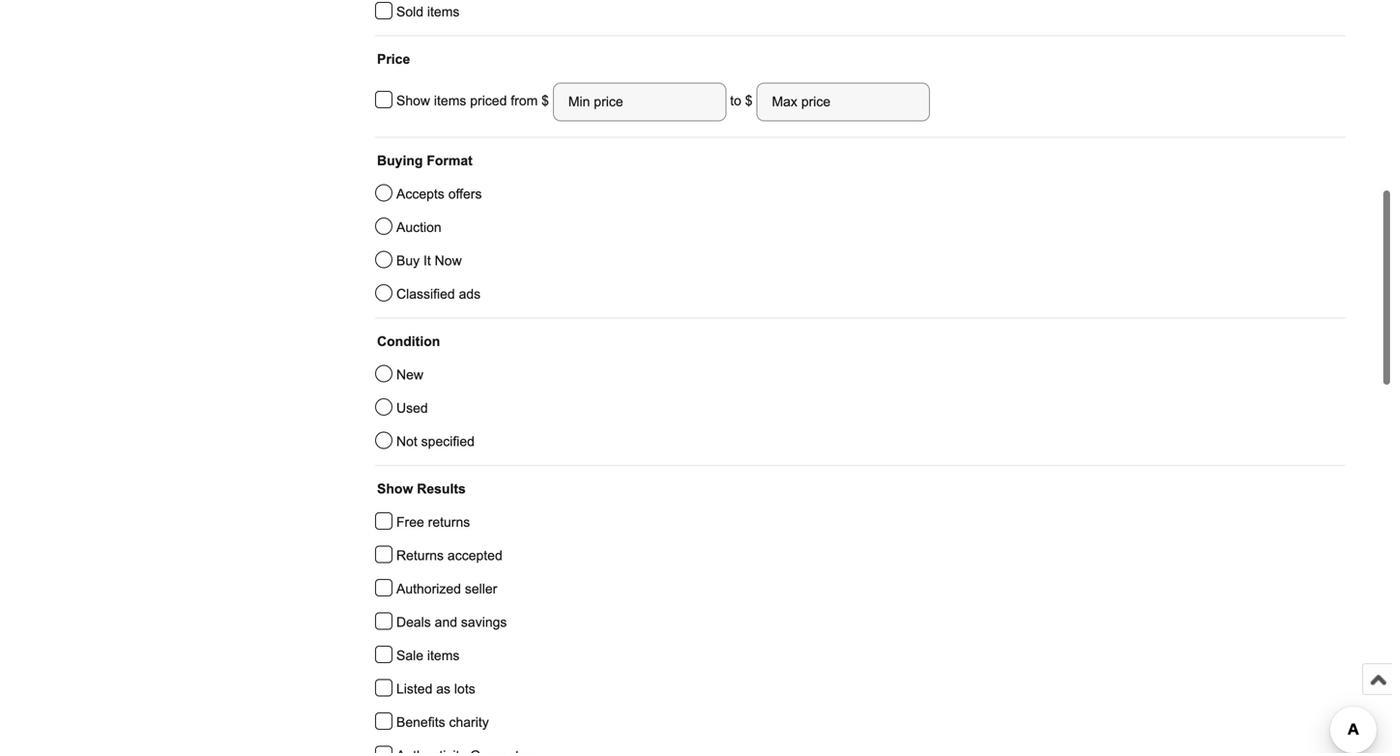 Task type: locate. For each thing, give the bounding box(es) containing it.
items for sold
[[427, 4, 460, 19]]

classified ads
[[396, 287, 481, 302]]

0 vertical spatial show
[[396, 93, 430, 108]]

it
[[424, 253, 431, 268]]

from
[[511, 93, 538, 108]]

2 $ from the left
[[745, 93, 753, 108]]

price
[[377, 52, 410, 67]]

1 horizontal spatial $
[[745, 93, 753, 108]]

returns
[[396, 548, 444, 563]]

listed
[[396, 682, 433, 697]]

show
[[396, 93, 430, 108], [377, 482, 413, 497]]

accepts
[[396, 187, 445, 202]]

items for sale
[[427, 648, 460, 663]]

$ right from
[[542, 93, 553, 108]]

classified
[[396, 287, 455, 302]]

items left 'priced'
[[434, 93, 466, 108]]

show for show results
[[377, 482, 413, 497]]

buy it now
[[396, 253, 462, 268]]

results
[[417, 482, 466, 497]]

show for show items priced from
[[396, 93, 430, 108]]

1 vertical spatial show
[[377, 482, 413, 497]]

authorized
[[396, 582, 461, 597]]

$
[[542, 93, 553, 108], [745, 93, 753, 108]]

0 horizontal spatial $
[[542, 93, 553, 108]]

$ right to
[[745, 93, 753, 108]]

0 vertical spatial items
[[427, 4, 460, 19]]

authorized seller
[[396, 582, 497, 597]]

show down the price
[[396, 93, 430, 108]]

to
[[730, 93, 742, 108]]

items
[[427, 4, 460, 19], [434, 93, 466, 108], [427, 648, 460, 663]]

condition
[[377, 334, 440, 349]]

savings
[[461, 615, 507, 630]]

show up free
[[377, 482, 413, 497]]

1 $ from the left
[[542, 93, 553, 108]]

specified
[[421, 434, 475, 449]]

benefits charity
[[396, 715, 489, 730]]

not
[[396, 434, 418, 449]]

used
[[396, 401, 428, 416]]

items right sold
[[427, 4, 460, 19]]

not specified
[[396, 434, 475, 449]]

items up as
[[427, 648, 460, 663]]

buying format
[[377, 153, 473, 168]]

accepts offers
[[396, 187, 482, 202]]

Enter minimum price range value, $ text field
[[553, 83, 726, 121]]

lots
[[454, 682, 475, 697]]

1 vertical spatial items
[[434, 93, 466, 108]]

as
[[436, 682, 451, 697]]

items for show
[[434, 93, 466, 108]]

listed as lots
[[396, 682, 475, 697]]

2 vertical spatial items
[[427, 648, 460, 663]]

buying
[[377, 153, 423, 168]]



Task type: describe. For each thing, give the bounding box(es) containing it.
auction
[[396, 220, 442, 235]]

ads
[[459, 287, 481, 302]]

seller
[[465, 582, 497, 597]]

format
[[427, 153, 473, 168]]

now
[[435, 253, 462, 268]]

accepted
[[448, 548, 503, 563]]

returns accepted
[[396, 548, 503, 563]]

to $
[[726, 93, 757, 108]]

sale items
[[396, 648, 460, 663]]

show items priced from
[[396, 93, 542, 108]]

sold
[[396, 4, 424, 19]]

sale
[[396, 648, 424, 663]]

charity
[[449, 715, 489, 730]]

offers
[[448, 187, 482, 202]]

buy
[[396, 253, 420, 268]]

priced
[[470, 93, 507, 108]]

benefits
[[396, 715, 445, 730]]

returns
[[428, 515, 470, 530]]

deals and savings
[[396, 615, 507, 630]]

free returns
[[396, 515, 470, 530]]

and
[[435, 615, 457, 630]]

deals
[[396, 615, 431, 630]]

sold items
[[396, 4, 460, 19]]

show results
[[377, 482, 466, 497]]

free
[[396, 515, 424, 530]]

new
[[396, 367, 424, 382]]

Enter maximum price range value, $ text field
[[757, 83, 930, 121]]



Task type: vqa. For each thing, say whether or not it's contained in the screenshot.
the rightmost 17
no



